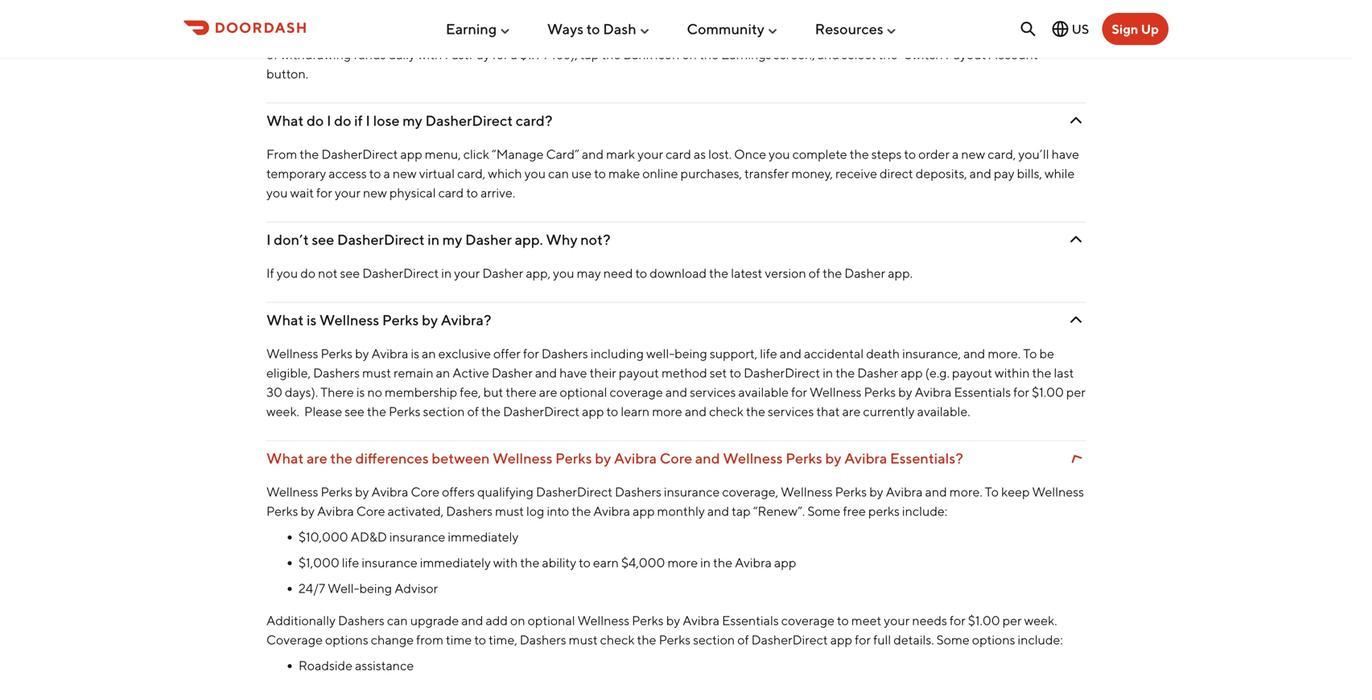Task type: vqa. For each thing, say whether or not it's contained in the screenshot.
To inside the Wellness Perks by Avibra Core offers qualifying DasherDirect Dashers insurance coverage, Wellness Perks by Avibra and more. To keep Wellness Perks by Avibra Core activated, Dashers must log into the Avibra app monthly and tap "Renew". Some free perks include:
yes



Task type: locate. For each thing, give the bounding box(es) containing it.
0 vertical spatial on
[[682, 47, 697, 62]]

2 horizontal spatial with
[[679, 27, 704, 42]]

are right "there"
[[539, 385, 558, 400]]

coverage
[[610, 385, 663, 400], [782, 613, 835, 629]]

can up change
[[387, 613, 408, 629]]

2 payout from the left
[[952, 365, 993, 381]]

and inside additionally dashers can upgrade and add on optional wellness perks by avibra essentials coverage to meet your needs for $1.00 per week. coverage options change from time to time, dashers must check the perks section of dasherdirect app for full details. some options include:
[[462, 613, 483, 629]]

services down available
[[768, 404, 814, 419]]

1 horizontal spatial are
[[539, 385, 558, 400]]

icon
[[655, 47, 680, 62]]

1 horizontal spatial card,
[[988, 146, 1016, 162]]

0 horizontal spatial you'll
[[450, 27, 481, 42]]

dashers right 'time,' on the bottom left of page
[[520, 633, 567, 648]]

essentials
[[955, 385, 1011, 400], [722, 613, 779, 629]]

on
[[682, 47, 697, 62], [511, 613, 525, 629]]

2 what from the top
[[267, 311, 304, 329]]

the left "steps"
[[850, 146, 869, 162]]

more right learn
[[652, 404, 683, 419]]

cash
[[599, 27, 625, 42]]

some down needs
[[937, 633, 970, 648]]

1 vertical spatial daily
[[389, 47, 415, 62]]

from
[[416, 633, 444, 648]]

core up activated,
[[411, 485, 440, 500]]

life up well-
[[342, 555, 359, 571]]

time,
[[489, 633, 518, 648]]

what down 30
[[267, 450, 304, 467]]

you'll
[[702, 8, 732, 23], [450, 27, 481, 42]]

free
[[843, 504, 866, 519]]

in down accidental
[[823, 365, 833, 381]]

learn
[[621, 404, 650, 419]]

0 vertical spatial chevron down image
[[1067, 230, 1086, 249]]

card left as
[[666, 146, 692, 162]]

1 vertical spatial direct
[[880, 166, 914, 181]]

1 vertical spatial check
[[600, 633, 635, 648]]

for left full
[[855, 633, 871, 648]]

must left remain in the left of the page
[[362, 365, 391, 381]]

1 vertical spatial receive
[[836, 166, 878, 181]]

purchases,
[[681, 166, 742, 181]]

account, up icon
[[650, 8, 699, 23]]

$10,000
[[299, 530, 348, 545]]

services down set
[[690, 385, 736, 400]]

the right into
[[572, 504, 591, 519]]

app inside wellness perks by avibra core offers qualifying dasherdirect dashers insurance coverage, wellness perks by avibra and more. to keep wellness perks by avibra core activated, dashers must log into the avibra app monthly and tap "renew". some free perks include:
[[633, 504, 655, 519]]

1 vertical spatial a
[[953, 146, 959, 162]]

for right the offer
[[523, 346, 539, 361]]

have up while
[[1052, 146, 1080, 162]]

see right not
[[340, 266, 360, 281]]

include: right perks
[[903, 504, 948, 519]]

must right 'time,' on the bottom left of page
[[569, 633, 598, 648]]

1 vertical spatial account,
[[374, 27, 424, 42]]

i left the if
[[327, 112, 331, 129]]

an left active
[[436, 365, 450, 381]]

wellness up that
[[810, 385, 862, 400]]

1 vertical spatial chevron down image
[[1067, 449, 1086, 468]]

0 horizontal spatial $1.00
[[968, 613, 1001, 629]]

to up within
[[1024, 346, 1037, 361]]

meet
[[852, 613, 882, 629]]

immediately up 'advisor'
[[420, 555, 491, 571]]

2 vertical spatial with
[[493, 555, 518, 571]]

0 vertical spatial receive
[[815, 8, 857, 23]]

an up remain in the left of the page
[[422, 346, 436, 361]]

for inside from the dasherdirect app menu, click "manage card" and mark your card as lost. once you complete the steps to order a new card, you'll have temporary access to a new virtual card, which you can use to make online purchases, transfer money, receive direct deposits, and pay bills, while you wait for your new physical card to arrive.
[[316, 185, 332, 200]]

in down i don't see dasherdirect in my dasher app. why not?
[[441, 266, 452, 281]]

2 vertical spatial what
[[267, 450, 304, 467]]

2 vertical spatial insurance
[[362, 555, 418, 571]]

include: inside additionally dashers can upgrade and add on optional wellness perks by avibra essentials coverage to meet your needs for $1.00 per week. coverage options change from time to time, dashers must check the perks section of dasherdirect app for full details. some options include:
[[1018, 633, 1063, 648]]

2 chevron down image from the top
[[1067, 311, 1086, 330]]

are down please
[[307, 450, 328, 467]]

0 horizontal spatial section
[[423, 404, 465, 419]]

why
[[546, 231, 578, 248]]

while
[[1045, 166, 1075, 181]]

2 horizontal spatial i
[[366, 112, 370, 129]]

check down set
[[709, 404, 744, 419]]

your up withdrawing
[[324, 8, 349, 23]]

0 vertical spatial must
[[362, 365, 391, 381]]

$4,000
[[622, 555, 665, 571]]

coverage up learn
[[610, 385, 663, 400]]

immediately for ad&d
[[448, 530, 519, 545]]

0 vertical spatial direct
[[900, 27, 934, 42]]

dasher down arrive.
[[465, 231, 512, 248]]

0 vertical spatial check
[[709, 404, 744, 419]]

daily right funds
[[389, 47, 415, 62]]

be up last
[[1040, 346, 1055, 361]]

0 horizontal spatial is
[[307, 311, 317, 329]]

app inside additionally dashers can upgrade and add on optional wellness perks by avibra essentials coverage to meet your needs for $1.00 per week. coverage options change from time to time, dashers must check the perks section of dasherdirect app for full details. some options include:
[[831, 633, 853, 648]]

1 horizontal spatial per
[[1067, 385, 1086, 400]]

steps
[[872, 146, 902, 162]]

card inside no. once your new card arrives and you activate your dasherdirect account, you'll automatically receive payouts after every dash, at no fee, to your dasherdirect account, and you'll no longer be able to cash out daily with fast pay. to switch back to weekly direct deposits (with the option of withdrawing funds daily with fastpay for a $1.99 fee), tap the bank icon on the earnings screen, and select the "switch payout account" button.
[[378, 8, 404, 23]]

arrive.
[[481, 185, 515, 200]]

1 vertical spatial essentials
[[722, 613, 779, 629]]

card, up pay
[[988, 146, 1016, 162]]

0 horizontal spatial payout
[[619, 365, 659, 381]]

$1.99
[[520, 47, 550, 62]]

no right at
[[1017, 8, 1032, 23]]

avibra
[[372, 346, 409, 361], [915, 385, 952, 400], [614, 450, 657, 467], [845, 450, 888, 467], [372, 485, 409, 500], [886, 485, 923, 500], [317, 504, 354, 519], [594, 504, 631, 519], [735, 555, 772, 571], [683, 613, 720, 629]]

0 horizontal spatial per
[[1003, 613, 1022, 629]]

can inside from the dasherdirect app menu, click "manage card" and mark your card as lost. once you complete the steps to order a new card, you'll have temporary access to a new virtual card, which you can use to make online purchases, transfer money, receive direct deposits, and pay bills, while you wait for your new physical card to arrive.
[[548, 166, 569, 181]]

1 vertical spatial services
[[768, 404, 814, 419]]

1 horizontal spatial include:
[[1018, 633, 1063, 648]]

check inside additionally dashers can upgrade and add on optional wellness perks by avibra essentials coverage to meet your needs for $1.00 per week. coverage options change from time to time, dashers must check the perks section of dasherdirect app for full details. some options include:
[[600, 633, 635, 648]]

the down accidental
[[836, 365, 855, 381]]

1 horizontal spatial must
[[495, 504, 524, 519]]

0 vertical spatial be
[[540, 27, 555, 42]]

are right that
[[843, 404, 861, 419]]

my down virtual
[[443, 231, 463, 248]]

2 horizontal spatial to
[[1024, 346, 1037, 361]]

card down virtual
[[438, 185, 464, 200]]

0 vertical spatial tap
[[580, 47, 599, 62]]

temporary
[[267, 166, 326, 181]]

qualifying
[[477, 485, 534, 500]]

1 horizontal spatial some
[[937, 633, 970, 648]]

1 vertical spatial app.
[[888, 266, 913, 281]]

1 horizontal spatial account,
[[650, 8, 699, 23]]

coverage inside the wellness perks by avibra is an exclusive offer for dashers including well-being support, life and accidental death insurance, and more. to be eligible, dashers must remain an active dasher and have their payout method set to dasherdirect in the dasher app (e.g. payout within the last 30 days). there is no membership fee, but there are optional coverage and services available for wellness perks by avibra essentials for $1.00 per week.  please see the perks section of the dasherdirect app to learn more and check the services that are currently available.
[[610, 385, 663, 400]]

differences
[[355, 450, 429, 467]]

have inside from the dasherdirect app menu, click "manage card" and mark your card as lost. once you complete the steps to order a new card, you'll have temporary access to a new virtual card, which you can use to make online purchases, transfer money, receive direct deposits, and pay bills, while you wait for your new physical card to arrive.
[[1052, 146, 1080, 162]]

up
[[1141, 21, 1159, 37]]

the down membership
[[367, 404, 386, 419]]

receive
[[815, 8, 857, 23], [836, 166, 878, 181]]

you'll up the 'fast'
[[702, 8, 732, 23]]

card?
[[516, 112, 553, 129]]

to
[[758, 27, 772, 42], [1024, 346, 1037, 361], [985, 485, 999, 500]]

2 horizontal spatial must
[[569, 633, 598, 648]]

dash,
[[970, 8, 1001, 23]]

3 what from the top
[[267, 450, 304, 467]]

0 vertical spatial per
[[1067, 385, 1086, 400]]

core up ad&d
[[357, 504, 385, 519]]

1 vertical spatial card
[[666, 146, 692, 162]]

per down last
[[1067, 385, 1086, 400]]

currently
[[863, 404, 915, 419]]

0 vertical spatial more.
[[988, 346, 1021, 361]]

once
[[289, 8, 321, 23], [735, 146, 767, 162]]

must
[[362, 365, 391, 381], [495, 504, 524, 519], [569, 633, 598, 648]]

more. inside the wellness perks by avibra is an exclusive offer for dashers including well-being support, life and accidental death insurance, and more. to be eligible, dashers must remain an active dasher and have their payout method set to dasherdirect in the dasher app (e.g. payout within the last 30 days). there is no membership fee, but there are optional coverage and services available for wellness perks by avibra essentials for $1.00 per week.  please see the perks section of the dasherdirect app to learn more and check the services that are currently available.
[[988, 346, 1021, 361]]

life right "support,"
[[760, 346, 778, 361]]

1 vertical spatial some
[[937, 633, 970, 648]]

avibra inside additionally dashers can upgrade and add on optional wellness perks by avibra essentials coverage to meet your needs for $1.00 per week. coverage options change from time to time, dashers must check the perks section of dasherdirect app for full details. some options include:
[[683, 613, 720, 629]]

your down i don't see dasherdirect in my dasher app. why not?
[[454, 266, 480, 281]]

wellness down earn at the bottom left of the page
[[578, 613, 630, 629]]

insurance down activated,
[[390, 530, 446, 545]]

may
[[577, 266, 601, 281]]

1 vertical spatial once
[[735, 146, 767, 162]]

between
[[432, 450, 490, 467]]

check
[[709, 404, 744, 419], [600, 633, 635, 648]]

2 vertical spatial see
[[345, 404, 365, 419]]

your inside additionally dashers can upgrade and add on optional wellness perks by avibra essentials coverage to meet your needs for $1.00 per week. coverage options change from time to time, dashers must check the perks section of dasherdirect app for full details. some options include:
[[884, 613, 910, 629]]

1 vertical spatial immediately
[[420, 555, 491, 571]]

0 horizontal spatial card,
[[457, 166, 486, 181]]

fee, up option
[[1034, 8, 1055, 23]]

card
[[378, 8, 404, 23], [666, 146, 692, 162], [438, 185, 464, 200]]

complete
[[793, 146, 848, 162]]

1 vertical spatial more
[[668, 555, 698, 571]]

2 chevron down image from the top
[[1067, 449, 1086, 468]]

card left arrives
[[378, 8, 404, 23]]

0 horizontal spatial once
[[289, 8, 321, 23]]

0 horizontal spatial be
[[540, 27, 555, 42]]

there
[[506, 385, 537, 400]]

receive inside from the dasherdirect app menu, click "manage card" and mark your card as lost. once you complete the steps to order a new card, you'll have temporary access to a new virtual card, which you can use to make online purchases, transfer money, receive direct deposits, and pay bills, while you wait for your new physical card to arrive.
[[836, 166, 878, 181]]

payout
[[619, 365, 659, 381], [952, 365, 993, 381]]

can down the 'card"'
[[548, 166, 569, 181]]

2 vertical spatial are
[[307, 450, 328, 467]]

receive up "back"
[[815, 8, 857, 23]]

0 vertical spatial immediately
[[448, 530, 519, 545]]

0 vertical spatial services
[[690, 385, 736, 400]]

by
[[422, 311, 438, 329], [355, 346, 369, 361], [899, 385, 913, 400], [595, 450, 611, 467], [826, 450, 842, 467], [355, 485, 369, 500], [870, 485, 884, 500], [301, 504, 315, 519], [666, 613, 681, 629]]

being left 'advisor'
[[359, 581, 392, 596]]

not
[[318, 266, 338, 281]]

1 horizontal spatial being
[[675, 346, 708, 361]]

monthly
[[657, 504, 705, 519]]

1 vertical spatial tap
[[732, 504, 751, 519]]

after
[[907, 8, 934, 23]]

0 vertical spatial fee,
[[1034, 8, 1055, 23]]

wait
[[290, 185, 314, 200]]

wellness perks by avibra core offers qualifying dasherdirect dashers insurance coverage, wellness perks by avibra and more. to keep wellness perks by avibra core activated, dashers must log into the avibra app monthly and tap "renew". some free perks include:
[[267, 485, 1085, 519]]

click
[[464, 146, 489, 162]]

is
[[307, 311, 317, 329], [411, 346, 419, 361], [357, 385, 365, 400]]

no right there
[[368, 385, 382, 400]]

you left wait
[[267, 185, 288, 200]]

direct for deposits
[[900, 27, 934, 42]]

tap inside wellness perks by avibra core offers qualifying dasherdirect dashers insurance coverage, wellness perks by avibra and more. to keep wellness perks by avibra core activated, dashers must log into the avibra app monthly and tap "renew". some free perks include:
[[732, 504, 751, 519]]

ways to dash
[[547, 20, 637, 38]]

2 options from the left
[[972, 633, 1016, 648]]

including
[[591, 346, 644, 361]]

be
[[540, 27, 555, 42], [1040, 346, 1055, 361]]

available.
[[918, 404, 971, 419]]

check inside the wellness perks by avibra is an exclusive offer for dashers including well-being support, life and accidental death insurance, and more. to be eligible, dashers must remain an active dasher and have their payout method set to dasherdirect in the dasher app (e.g. payout within the last 30 days). there is no membership fee, but there are optional coverage and services available for wellness perks by avibra essentials for $1.00 per week.  please see the perks section of the dasherdirect app to learn more and check the services that are currently available.
[[709, 404, 744, 419]]

some
[[808, 504, 841, 519], [937, 633, 970, 648]]

app down meet
[[831, 633, 853, 648]]

1 horizontal spatial on
[[682, 47, 697, 62]]

sign up button
[[1103, 13, 1169, 45]]

for right wait
[[316, 185, 332, 200]]

life inside the wellness perks by avibra is an exclusive offer for dashers including well-being support, life and accidental death insurance, and more. to be eligible, dashers must remain an active dasher and have their payout method set to dasherdirect in the dasher app (e.g. payout within the last 30 days). there is no membership fee, but there are optional coverage and services available for wellness perks by avibra essentials for $1.00 per week.  please see the perks section of the dasherdirect app to learn more and check the services that are currently available.
[[760, 346, 778, 361]]

some inside additionally dashers can upgrade and add on optional wellness perks by avibra essentials coverage to meet your needs for $1.00 per week. coverage options change from time to time, dashers must check the perks section of dasherdirect app for full details. some options include:
[[937, 633, 970, 648]]

fee, inside the wellness perks by avibra is an exclusive offer for dashers including well-being support, life and accidental death insurance, and more. to be eligible, dashers must remain an active dasher and have their payout method set to dasherdirect in the dasher app (e.g. payout within the last 30 days). there is no membership fee, but there are optional coverage and services available for wellness perks by avibra essentials for $1.00 per week.  please see the perks section of the dasherdirect app to learn more and check the services that are currently available.
[[460, 385, 481, 400]]

with left the 'fast'
[[679, 27, 704, 42]]

on inside additionally dashers can upgrade and add on optional wellness perks by avibra essentials coverage to meet your needs for $1.00 per week. coverage options change from time to time, dashers must check the perks section of dasherdirect app for full details. some options include:
[[511, 613, 525, 629]]

wellness inside additionally dashers can upgrade and add on optional wellness perks by avibra essentials coverage to meet your needs for $1.00 per week. coverage options change from time to time, dashers must check the perks section of dasherdirect app for full details. some options include:
[[578, 613, 630, 629]]

avibra?
[[441, 311, 492, 329]]

must down qualifying
[[495, 504, 524, 519]]

mark
[[606, 146, 635, 162]]

details.
[[894, 633, 934, 648]]

0 vertical spatial with
[[679, 27, 704, 42]]

card, down click
[[457, 166, 486, 181]]

insurance
[[664, 485, 720, 500], [390, 530, 446, 545], [362, 555, 418, 571]]

0 horizontal spatial options
[[325, 633, 369, 648]]

once inside no. once your new card arrives and you activate your dasherdirect account, you'll automatically receive payouts after every dash, at no fee, to your dasherdirect account, and you'll no longer be able to cash out daily with fast pay. to switch back to weekly direct deposits (with the option of withdrawing funds daily with fastpay for a $1.99 fee), tap the bank icon on the earnings screen, and select the "switch payout account" button.
[[289, 8, 321, 23]]

tap right fee),
[[580, 47, 599, 62]]

chevron down image for what do i do if i lose my dasherdirect card?
[[1067, 111, 1086, 130]]

on right add
[[511, 613, 525, 629]]

daily up icon
[[650, 27, 677, 42]]

for
[[493, 47, 509, 62], [316, 185, 332, 200], [523, 346, 539, 361], [792, 385, 808, 400], [1014, 385, 1030, 400], [950, 613, 966, 629], [855, 633, 871, 648]]

1 vertical spatial to
[[1024, 346, 1037, 361]]

0 horizontal spatial to
[[758, 27, 772, 42]]

0 vertical spatial no
[[1017, 8, 1032, 23]]

1 vertical spatial can
[[387, 613, 408, 629]]

2 vertical spatial is
[[357, 385, 365, 400]]

direct
[[900, 27, 934, 42], [880, 166, 914, 181]]

the inside wellness perks by avibra core offers qualifying dasherdirect dashers insurance coverage, wellness perks by avibra and more. to keep wellness perks by avibra core activated, dashers must log into the avibra app monthly and tap "renew". some free perks include:
[[572, 504, 591, 519]]

1 vertical spatial being
[[359, 581, 392, 596]]

1 what from the top
[[267, 112, 304, 129]]

0 vertical spatial chevron down image
[[1067, 111, 1086, 130]]

into
[[547, 504, 569, 519]]

need
[[604, 266, 633, 281]]

needs
[[913, 613, 948, 629]]

accidental
[[804, 346, 864, 361]]

0 vertical spatial account,
[[650, 8, 699, 23]]

perks
[[869, 504, 900, 519]]

1 horizontal spatial once
[[735, 146, 767, 162]]

1 vertical spatial $1.00
[[968, 613, 1001, 629]]

1 horizontal spatial services
[[768, 404, 814, 419]]

your down "no."
[[267, 27, 292, 42]]

optional
[[560, 385, 608, 400], [528, 613, 575, 629]]

2 vertical spatial card
[[438, 185, 464, 200]]

a inside no. once your new card arrives and you activate your dasherdirect account, you'll automatically receive payouts after every dash, at no fee, to your dasherdirect account, and you'll no longer be able to cash out daily with fast pay. to switch back to weekly direct deposits (with the option of withdrawing funds daily with fastpay for a $1.99 fee), tap the bank icon on the earnings screen, and select the "switch payout account" button.
[[511, 47, 518, 62]]

$1.00 inside additionally dashers can upgrade and add on optional wellness perks by avibra essentials coverage to meet your needs for $1.00 per week. coverage options change from time to time, dashers must check the perks section of dasherdirect app for full details. some options include:
[[968, 613, 1001, 629]]

in inside the wellness perks by avibra is an exclusive offer for dashers including well-being support, life and accidental death insurance, and more. to be eligible, dashers must remain an active dasher and have their payout method set to dasherdirect in the dasher app (e.g. payout within the last 30 days). there is no membership fee, but there are optional coverage and services available for wellness perks by avibra essentials for $1.00 per week.  please see the perks section of the dasherdirect app to learn more and check the services that are currently available.
[[823, 365, 833, 381]]

what are the differences between wellness perks by avibra core and wellness perks by avibra essentials?
[[267, 450, 964, 467]]

core up wellness perks by avibra core offers qualifying dasherdirect dashers insurance coverage, wellness perks by avibra and more. to keep wellness perks by avibra core activated, dashers must log into the avibra app monthly and tap "renew". some free perks include:
[[660, 450, 693, 467]]

chevron down image
[[1067, 230, 1086, 249], [1067, 449, 1086, 468]]

0 vertical spatial have
[[1052, 146, 1080, 162]]

1 vertical spatial section
[[693, 633, 735, 648]]

1 vertical spatial with
[[418, 47, 442, 62]]

fee, inside no. once your new card arrives and you activate your dasherdirect account, you'll automatically receive payouts after every dash, at no fee, to your dasherdirect account, and you'll no longer be able to cash out daily with fast pay. to switch back to weekly direct deposits (with the option of withdrawing funds daily with fastpay for a $1.99 fee), tap the bank icon on the earnings screen, and select the "switch payout account" button.
[[1034, 8, 1055, 23]]

log
[[527, 504, 545, 519]]

see down there
[[345, 404, 365, 419]]

week.
[[1025, 613, 1058, 629]]

new up physical
[[393, 166, 417, 181]]

$1.00 inside the wellness perks by avibra is an exclusive offer for dashers including well-being support, life and accidental death insurance, and more. to be eligible, dashers must remain an active dasher and have their payout method set to dasherdirect in the dasher app (e.g. payout within the last 30 days). there is no membership fee, but there are optional coverage and services available for wellness perks by avibra essentials for $1.00 per week.  please see the perks section of the dasherdirect app to learn more and check the services that are currently available.
[[1032, 385, 1064, 400]]

1 vertical spatial is
[[411, 346, 419, 361]]

app left menu,
[[400, 146, 423, 162]]

wellness up eligible,
[[267, 346, 318, 361]]

0 vertical spatial to
[[758, 27, 772, 42]]

section inside additionally dashers can upgrade and add on optional wellness perks by avibra essentials coverage to meet your needs for $1.00 per week. coverage options change from time to time, dashers must check the perks section of dasherdirect app for full details. some options include:
[[693, 633, 735, 648]]

core
[[660, 450, 693, 467], [411, 485, 440, 500], [357, 504, 385, 519]]

once right "no."
[[289, 8, 321, 23]]

to
[[1058, 8, 1070, 23], [587, 20, 600, 38], [585, 27, 597, 42], [844, 27, 855, 42], [905, 146, 916, 162], [369, 166, 381, 181], [594, 166, 606, 181], [466, 185, 478, 200], [636, 266, 648, 281], [730, 365, 742, 381], [607, 404, 619, 419], [579, 555, 591, 571], [837, 613, 849, 629], [474, 633, 486, 648]]

1 horizontal spatial can
[[548, 166, 569, 181]]

what down if
[[267, 311, 304, 329]]

chevron down image
[[1067, 111, 1086, 130], [1067, 311, 1086, 330]]

direct inside from the dasherdirect app menu, click "manage card" and mark your card as lost. once you complete the steps to order a new card, you'll have temporary access to a new virtual card, which you can use to make online purchases, transfer money, receive direct deposits, and pay bills, while you wait for your new physical card to arrive.
[[880, 166, 914, 181]]

1 horizontal spatial payout
[[952, 365, 993, 381]]

what up the from at the top left of the page
[[267, 112, 304, 129]]

1 vertical spatial insurance
[[390, 530, 446, 545]]

online
[[643, 166, 678, 181]]

more inside the wellness perks by avibra is an exclusive offer for dashers including well-being support, life and accidental death insurance, and more. to be eligible, dashers must remain an active dasher and have their payout method set to dasherdirect in the dasher app (e.g. payout within the last 30 days). there is no membership fee, but there are optional coverage and services available for wellness perks by avibra essentials for $1.00 per week.  please see the perks section of the dasherdirect app to learn more and check the services that are currently available.
[[652, 404, 683, 419]]

1 horizontal spatial to
[[985, 485, 999, 500]]

0 vertical spatial section
[[423, 404, 465, 419]]

1 chevron down image from the top
[[1067, 230, 1086, 249]]

no left longer in the left of the page
[[483, 27, 498, 42]]

menu,
[[425, 146, 461, 162]]

ability
[[542, 555, 577, 571]]

you inside no. once your new card arrives and you activate your dasherdirect account, you'll automatically receive payouts after every dash, at no fee, to your dasherdirect account, and you'll no longer be able to cash out daily with fast pay. to switch back to weekly direct deposits (with the option of withdrawing funds daily with fastpay for a $1.99 fee), tap the bank icon on the earnings screen, and select the "switch payout account" button.
[[471, 8, 492, 23]]

wellness
[[320, 311, 379, 329], [267, 346, 318, 361], [810, 385, 862, 400], [493, 450, 553, 467], [723, 450, 783, 467], [267, 485, 318, 500], [781, 485, 833, 500], [1033, 485, 1085, 500], [578, 613, 630, 629]]

access
[[329, 166, 367, 181]]

0 horizontal spatial coverage
[[610, 385, 663, 400]]

(with
[[987, 27, 1016, 42]]

roadside assistance
[[299, 658, 414, 674]]

immediately
[[448, 530, 519, 545], [420, 555, 491, 571]]

0 vertical spatial include:
[[903, 504, 948, 519]]

1 chevron down image from the top
[[1067, 111, 1086, 130]]

being inside the wellness perks by avibra is an exclusive offer for dashers including well-being support, life and accidental death insurance, and more. to be eligible, dashers must remain an active dasher and have their payout method set to dasherdirect in the dasher app (e.g. payout within the last 30 days). there is no membership fee, but there are optional coverage and services available for wellness perks by avibra essentials for $1.00 per week.  please see the perks section of the dasherdirect app to learn more and check the services that are currently available.
[[675, 346, 708, 361]]

a up physical
[[384, 166, 390, 181]]

of inside the wellness perks by avibra is an exclusive offer for dashers including well-being support, life and accidental death insurance, and more. to be eligible, dashers must remain an active dasher and have their payout method set to dasherdirect in the dasher app (e.g. payout within the last 30 days). there is no membership fee, but there are optional coverage and services available for wellness perks by avibra essentials for $1.00 per week.  please see the perks section of the dasherdirect app to learn more and check the services that are currently available.
[[467, 404, 479, 419]]

option
[[1040, 27, 1078, 42]]

receive down "steps"
[[836, 166, 878, 181]]

1 vertical spatial include:
[[1018, 633, 1063, 648]]

0 horizontal spatial daily
[[389, 47, 415, 62]]

you'll up fastpay
[[450, 27, 481, 42]]

dashers down "offers"
[[446, 504, 493, 519]]

eligible,
[[267, 365, 311, 381]]

options up roadside assistance
[[325, 633, 369, 648]]

24/7 well-being advisor
[[299, 581, 438, 596]]

0 horizontal spatial on
[[511, 613, 525, 629]]

2 horizontal spatial a
[[953, 146, 959, 162]]

app
[[400, 146, 423, 162], [901, 365, 923, 381], [582, 404, 604, 419], [633, 504, 655, 519], [775, 555, 797, 571], [831, 633, 853, 648]]

direct inside no. once your new card arrives and you activate your dasherdirect account, you'll automatically receive payouts after every dash, at no fee, to your dasherdirect account, and you'll no longer be able to cash out daily with fast pay. to switch back to weekly direct deposits (with the option of withdrawing funds daily with fastpay for a $1.99 fee), tap the bank icon on the earnings screen, and select the "switch payout account" button.
[[900, 27, 934, 42]]

what for what are the differences between wellness perks by avibra core and wellness perks by avibra essentials?
[[267, 450, 304, 467]]

0 horizontal spatial must
[[362, 365, 391, 381]]

what
[[267, 112, 304, 129], [267, 311, 304, 329], [267, 450, 304, 467]]

if you do not see dasherdirect in your dasher app, you may need to download the latest version of the dasher app.
[[267, 266, 913, 281]]

more. up within
[[988, 346, 1021, 361]]

1 payout from the left
[[619, 365, 659, 381]]



Task type: describe. For each thing, give the bounding box(es) containing it.
2 horizontal spatial card
[[666, 146, 692, 162]]

0 vertical spatial is
[[307, 311, 317, 329]]

dasher down the offer
[[492, 365, 533, 381]]

weekly
[[858, 27, 898, 42]]

1 vertical spatial life
[[342, 555, 359, 571]]

for right available
[[792, 385, 808, 400]]

set
[[710, 365, 727, 381]]

your up the "online"
[[638, 146, 664, 162]]

chevron down image for what is wellness perks by avibra?
[[1067, 311, 1086, 330]]

if
[[354, 112, 363, 129]]

1 vertical spatial an
[[436, 365, 450, 381]]

include: inside wellness perks by avibra core offers qualifying dasherdirect dashers insurance coverage, wellness perks by avibra and more. to keep wellness perks by avibra core activated, dashers must log into the avibra app monthly and tap "renew". some free perks include:
[[903, 504, 948, 519]]

you right if
[[277, 266, 298, 281]]

dasher right version on the top right of page
[[845, 266, 886, 281]]

dash
[[603, 20, 637, 38]]

i don't see dasherdirect in my dasher app. why not?
[[267, 231, 611, 248]]

method
[[662, 365, 708, 381]]

app down their
[[582, 404, 604, 419]]

in down monthly
[[701, 555, 711, 571]]

the up temporary
[[300, 146, 319, 162]]

out
[[628, 27, 648, 42]]

well-
[[647, 346, 675, 361]]

essentials?
[[890, 450, 964, 467]]

essentials inside additionally dashers can upgrade and add on optional wellness perks by avibra essentials coverage to meet your needs for $1.00 per week. coverage options change from time to time, dashers must check the perks section of dasherdirect app for full details. some options include:
[[722, 613, 779, 629]]

per inside additionally dashers can upgrade and add on optional wellness perks by avibra essentials coverage to meet your needs for $1.00 per week. coverage options change from time to time, dashers must check the perks section of dasherdirect app for full details. some options include:
[[1003, 613, 1022, 629]]

new down access
[[363, 185, 387, 200]]

1 horizontal spatial i
[[327, 112, 331, 129]]

0 horizontal spatial core
[[357, 504, 385, 519]]

dasher down death
[[858, 365, 899, 381]]

not?
[[581, 231, 611, 248]]

have inside the wellness perks by avibra is an exclusive offer for dashers including well-being support, life and accidental death insurance, and more. to be eligible, dashers must remain an active dasher and have their payout method set to dasherdirect in the dasher app (e.g. payout within the last 30 days). there is no membership fee, but there are optional coverage and services available for wellness perks by avibra essentials for $1.00 per week.  please see the perks section of the dasherdirect app to learn more and check the services that are currently available.
[[560, 365, 587, 381]]

to inside wellness perks by avibra core offers qualifying dasherdirect dashers insurance coverage, wellness perks by avibra and more. to keep wellness perks by avibra core activated, dashers must log into the avibra app monthly and tap "renew". some free perks include:
[[985, 485, 999, 500]]

what do i do if i lose my dasherdirect card?
[[267, 112, 553, 129]]

advisor
[[395, 581, 438, 596]]

you left may
[[553, 266, 575, 281]]

immediately for life
[[420, 555, 491, 571]]

pay
[[994, 166, 1015, 181]]

for inside no. once your new card arrives and you activate your dasherdirect account, you'll automatically receive payouts after every dash, at no fee, to your dasherdirect account, and you'll no longer be able to cash out daily with fast pay. to switch back to weekly direct deposits (with the option of withdrawing funds daily with fastpay for a $1.99 fee), tap the bank icon on the earnings screen, and select the "switch payout account" button.
[[493, 47, 509, 62]]

your up able on the left
[[542, 8, 568, 23]]

button.
[[267, 66, 308, 81]]

must inside additionally dashers can upgrade and add on optional wellness perks by avibra essentials coverage to meet your needs for $1.00 per week. coverage options change from time to time, dashers must check the perks section of dasherdirect app for full details. some options include:
[[569, 633, 598, 648]]

withdrawing
[[281, 47, 351, 62]]

$1,000 life insurance immediately with the ability to earn $4,000 more in the avibra app
[[299, 555, 797, 571]]

assistance
[[355, 658, 414, 674]]

new inside no. once your new card arrives and you activate your dasherdirect account, you'll automatically receive payouts after every dash, at no fee, to your dasherdirect account, and you'll no longer be able to cash out daily with fast pay. to switch back to weekly direct deposits (with the option of withdrawing funds daily with fastpay for a $1.99 fee), tap the bank icon on the earnings screen, and select the "switch payout account" button.
[[352, 8, 376, 23]]

direct for deposits,
[[880, 166, 914, 181]]

the down cash
[[602, 47, 621, 62]]

optional inside additionally dashers can upgrade and add on optional wellness perks by avibra essentials coverage to meet your needs for $1.00 per week. coverage options change from time to time, dashers must check the perks section of dasherdirect app for full details. some options include:
[[528, 613, 575, 629]]

death
[[867, 346, 900, 361]]

dasher left app,
[[483, 266, 524, 281]]

section inside the wellness perks by avibra is an exclusive offer for dashers including well-being support, life and accidental death insurance, and more. to be eligible, dashers must remain an active dasher and have their payout method set to dasherdirect in the dasher app (e.g. payout within the last 30 days). there is no membership fee, but there are optional coverage and services available for wellness perks by avibra essentials for $1.00 per week.  please see the perks section of the dasherdirect app to learn more and check the services that are currently available.
[[423, 404, 465, 419]]

their
[[590, 365, 617, 381]]

0 vertical spatial an
[[422, 346, 436, 361]]

app,
[[526, 266, 551, 281]]

1 horizontal spatial with
[[493, 555, 518, 571]]

what is wellness perks by avibra?
[[267, 311, 492, 329]]

what for what do i do if i lose my dasherdirect card?
[[267, 112, 304, 129]]

0 vertical spatial are
[[539, 385, 558, 400]]

in down physical
[[428, 231, 440, 248]]

the left last
[[1033, 365, 1052, 381]]

community
[[687, 20, 765, 38]]

back
[[814, 27, 841, 42]]

arrives
[[406, 8, 444, 23]]

to inside no. once your new card arrives and you activate your dasherdirect account, you'll automatically receive payouts after every dash, at no fee, to your dasherdirect account, and you'll no longer be able to cash out daily with fast pay. to switch back to weekly direct deposits (with the option of withdrawing funds daily with fastpay for a $1.99 fee), tap the bank icon on the earnings screen, and select the "switch payout account" button.
[[758, 27, 772, 42]]

don't
[[274, 231, 309, 248]]

wellness up $10,000
[[267, 485, 318, 500]]

0 horizontal spatial account,
[[374, 27, 424, 42]]

chevron down image for what are the differences between wellness perks by avibra core and wellness perks by avibra essentials?
[[1067, 449, 1086, 468]]

the left ability
[[520, 555, 540, 571]]

to inside the wellness perks by avibra is an exclusive offer for dashers including well-being support, life and accidental death insurance, and more. to be eligible, dashers must remain an active dasher and have their payout method set to dasherdirect in the dasher app (e.g. payout within the last 30 days). there is no membership fee, but there are optional coverage and services available for wellness perks by avibra essentials for $1.00 per week.  please see the perks section of the dasherdirect app to learn more and check the services that are currently available.
[[1024, 346, 1037, 361]]

1 horizontal spatial you'll
[[702, 8, 732, 23]]

money,
[[792, 166, 833, 181]]

community link
[[687, 14, 779, 44]]

dasherdirect inside wellness perks by avibra core offers qualifying dasherdirect dashers insurance coverage, wellness perks by avibra and more. to keep wellness perks by avibra core activated, dashers must log into the avibra app monthly and tap "renew". some free perks include:
[[536, 485, 613, 500]]

what for what is wellness perks by avibra?
[[267, 311, 304, 329]]

exclusive
[[439, 346, 491, 361]]

offers
[[442, 485, 475, 500]]

30
[[267, 385, 282, 400]]

of inside no. once your new card arrives and you activate your dasherdirect account, you'll automatically receive payouts after every dash, at no fee, to your dasherdirect account, and you'll no longer be able to cash out daily with fast pay. to switch back to weekly direct deposits (with the option of withdrawing funds daily with fastpay for a $1.99 fee), tap the bank icon on the earnings screen, and select the "switch payout account" button.
[[267, 47, 278, 62]]

0 vertical spatial my
[[403, 112, 423, 129]]

for down within
[[1014, 385, 1030, 400]]

globe line image
[[1051, 19, 1071, 39]]

the down please
[[330, 450, 353, 467]]

of inside additionally dashers can upgrade and add on optional wellness perks by avibra essentials coverage to meet your needs for $1.00 per week. coverage options change from time to time, dashers must check the perks section of dasherdirect app for full details. some options include:
[[738, 633, 749, 648]]

chevron down image for i don't see dasherdirect in my dasher app. why not?
[[1067, 230, 1086, 249]]

wellness down not
[[320, 311, 379, 329]]

0 horizontal spatial services
[[690, 385, 736, 400]]

no. once your new card arrives and you activate your dasherdirect account, you'll automatically receive payouts after every dash, at no fee, to your dasherdirect account, and you'll no longer be able to cash out daily with fast pay. to switch back to weekly direct deposits (with the option of withdrawing funds daily with fastpay for a $1.99 fee), tap the bank icon on the earnings screen, and select the "switch payout account" button.
[[267, 8, 1078, 81]]

the right version on the top right of page
[[823, 266, 842, 281]]

1 vertical spatial core
[[411, 485, 440, 500]]

your down access
[[335, 185, 361, 200]]

coverage inside additionally dashers can upgrade and add on optional wellness perks by avibra essentials coverage to meet your needs for $1.00 per week. coverage options change from time to time, dashers must check the perks section of dasherdirect app for full details. some options include:
[[782, 613, 835, 629]]

dashers up there
[[313, 365, 360, 381]]

latest
[[731, 266, 763, 281]]

by inside additionally dashers can upgrade and add on optional wellness perks by avibra essentials coverage to meet your needs for $1.00 per week. coverage options change from time to time, dashers must check the perks section of dasherdirect app for full details. some options include:
[[666, 613, 681, 629]]

wellness up "renew".
[[781, 485, 833, 500]]

longer
[[501, 27, 538, 42]]

ways
[[547, 20, 584, 38]]

activated,
[[388, 504, 444, 519]]

essentials inside the wellness perks by avibra is an exclusive offer for dashers including well-being support, life and accidental death insurance, and more. to be eligible, dashers must remain an active dasher and have their payout method set to dasherdirect in the dasher app (e.g. payout within the last 30 days). there is no membership fee, but there are optional coverage and services available for wellness perks by avibra essentials for $1.00 per week.  please see the perks section of the dasherdirect app to learn more and check the services that are currently available.
[[955, 385, 1011, 400]]

0 vertical spatial see
[[312, 231, 334, 248]]

see inside the wellness perks by avibra is an exclusive offer for dashers including well-being support, life and accidental death insurance, and more. to be eligible, dashers must remain an active dasher and have their payout method set to dasherdirect in the dasher app (e.g. payout within the last 30 days). there is no membership fee, but there are optional coverage and services available for wellness perks by avibra essentials for $1.00 per week.  please see the perks section of the dasherdirect app to learn more and check the services that are currently available.
[[345, 404, 365, 419]]

(e.g.
[[926, 365, 950, 381]]

switch
[[775, 27, 811, 42]]

the down coverage,
[[713, 555, 733, 571]]

app down "renew".
[[775, 555, 797, 571]]

0 horizontal spatial a
[[384, 166, 390, 181]]

full
[[874, 633, 892, 648]]

be inside no. once your new card arrives and you activate your dasherdirect account, you'll automatically receive payouts after every dash, at no fee, to your dasherdirect account, and you'll no longer be able to cash out daily with fast pay. to switch back to weekly direct deposits (with the option of withdrawing funds daily with fastpay for a $1.99 fee), tap the bank icon on the earnings screen, and select the "switch payout account" button.
[[540, 27, 555, 42]]

more. inside wellness perks by avibra core offers qualifying dasherdirect dashers insurance coverage, wellness perks by avibra and more. to keep wellness perks by avibra core activated, dashers must log into the avibra app monthly and tap "renew". some free perks include:
[[950, 485, 983, 500]]

within
[[995, 365, 1030, 381]]

earn
[[593, 555, 619, 571]]

activate
[[494, 8, 540, 23]]

insurance for $10,000 ad&d insurance immediately
[[390, 530, 446, 545]]

2 horizontal spatial is
[[411, 346, 419, 361]]

us
[[1072, 21, 1090, 37]]

which
[[488, 166, 522, 181]]

you down "manage
[[525, 166, 546, 181]]

optional inside the wellness perks by avibra is an exclusive offer for dashers including well-being support, life and accidental death insurance, and more. to be eligible, dashers must remain an active dasher and have their payout method set to dasherdirect in the dasher app (e.g. payout within the last 30 days). there is no membership fee, but there are optional coverage and services available for wellness perks by avibra essentials for $1.00 per week.  please see the perks section of the dasherdirect app to learn more and check the services that are currently available.
[[560, 385, 608, 400]]

1 horizontal spatial card
[[438, 185, 464, 200]]

1 options from the left
[[325, 633, 369, 648]]

add
[[486, 613, 508, 629]]

tap inside no. once your new card arrives and you activate your dasherdirect account, you'll automatically receive payouts after every dash, at no fee, to your dasherdirect account, and you'll no longer be able to cash out daily with fast pay. to switch back to weekly direct deposits (with the option of withdrawing funds daily with fastpay for a $1.99 fee), tap the bank icon on the earnings screen, and select the "switch payout account" button.
[[580, 47, 599, 62]]

0 horizontal spatial being
[[359, 581, 392, 596]]

1 vertical spatial card,
[[457, 166, 486, 181]]

but
[[484, 385, 503, 400]]

1 vertical spatial see
[[340, 266, 360, 281]]

wellness right keep
[[1033, 485, 1085, 500]]

keep
[[1002, 485, 1030, 500]]

funds
[[354, 47, 386, 62]]

the down but at the left of page
[[482, 404, 501, 419]]

the down weekly
[[879, 47, 898, 62]]

fastpay
[[445, 47, 490, 62]]

dasherdirect inside additionally dashers can upgrade and add on optional wellness perks by avibra essentials coverage to meet your needs for $1.00 per week. coverage options change from time to time, dashers must check the perks section of dasherdirect app for full details. some options include:
[[752, 633, 828, 648]]

you'll
[[1019, 146, 1050, 162]]

0 horizontal spatial i
[[267, 231, 271, 248]]

once inside from the dasherdirect app menu, click "manage card" and mark your card as lost. once you complete the steps to order a new card, you'll have temporary access to a new virtual card, which you can use to make online purchases, transfer money, receive direct deposits, and pay bills, while you wait for your new physical card to arrive.
[[735, 146, 767, 162]]

be inside the wellness perks by avibra is an exclusive offer for dashers including well-being support, life and accidental death insurance, and more. to be eligible, dashers must remain an active dasher and have their payout method set to dasherdirect in the dasher app (e.g. payout within the last 30 days). there is no membership fee, but there are optional coverage and services available for wellness perks by avibra essentials for $1.00 per week.  please see the perks section of the dasherdirect app to learn more and check the services that are currently available.
[[1040, 346, 1055, 361]]

some inside wellness perks by avibra core offers qualifying dasherdirect dashers insurance coverage, wellness perks by avibra and more. to keep wellness perks by avibra core activated, dashers must log into the avibra app monthly and tap "renew". some free perks include:
[[808, 504, 841, 519]]

wellness up qualifying
[[493, 450, 553, 467]]

"manage
[[492, 146, 544, 162]]

insurance for $1,000 life insurance immediately with the ability to earn $4,000 more in the avibra app
[[362, 555, 418, 571]]

1 horizontal spatial daily
[[650, 27, 677, 42]]

every
[[937, 8, 968, 23]]

payouts
[[859, 8, 905, 23]]

1 vertical spatial are
[[843, 404, 861, 419]]

1 vertical spatial no
[[483, 27, 498, 42]]

1 horizontal spatial app.
[[888, 266, 913, 281]]

per inside the wellness perks by avibra is an exclusive offer for dashers including well-being support, life and accidental death insurance, and more. to be eligible, dashers must remain an active dasher and have their payout method set to dasherdirect in the dasher app (e.g. payout within the last 30 days). there is no membership fee, but there are optional coverage and services available for wellness perks by avibra essentials for $1.00 per week.  please see the perks section of the dasherdirect app to learn more and check the services that are currently available.
[[1067, 385, 1086, 400]]

2 horizontal spatial core
[[660, 450, 693, 467]]

insurance inside wellness perks by avibra core offers qualifying dasherdirect dashers insurance coverage, wellness perks by avibra and more. to keep wellness perks by avibra core activated, dashers must log into the avibra app monthly and tap "renew". some free perks include:
[[664, 485, 720, 500]]

bills,
[[1017, 166, 1043, 181]]

bank
[[623, 47, 653, 62]]

resources
[[815, 20, 884, 38]]

$1,000
[[299, 555, 340, 571]]

must inside the wellness perks by avibra is an exclusive offer for dashers including well-being support, life and accidental death insurance, and more. to be eligible, dashers must remain an active dasher and have their payout method set to dasherdirect in the dasher app (e.g. payout within the last 30 days). there is no membership fee, but there are optional coverage and services available for wellness perks by avibra essentials for $1.00 per week.  please see the perks section of the dasherdirect app to learn more and check the services that are currently available.
[[362, 365, 391, 381]]

able
[[558, 27, 582, 42]]

account"
[[989, 47, 1043, 62]]

0 horizontal spatial app.
[[515, 231, 543, 248]]

0 horizontal spatial are
[[307, 450, 328, 467]]

no inside the wellness perks by avibra is an exclusive offer for dashers including well-being support, life and accidental death insurance, and more. to be eligible, dashers must remain an active dasher and have their payout method set to dasherdirect in the dasher app (e.g. payout within the last 30 days). there is no membership fee, but there are optional coverage and services available for wellness perks by avibra essentials for $1.00 per week.  please see the perks section of the dasherdirect app to learn more and check the services that are currently available.
[[368, 385, 382, 400]]

for right needs
[[950, 613, 966, 629]]

use
[[572, 166, 592, 181]]

receive inside no. once your new card arrives and you activate your dasherdirect account, you'll automatically receive payouts after every dash, at no fee, to your dasherdirect account, and you'll no longer be able to cash out daily with fast pay. to switch back to weekly direct deposits (with the option of withdrawing funds daily with fastpay for a $1.99 fee), tap the bank icon on the earnings screen, and select the "switch payout account" button.
[[815, 8, 857, 23]]

automatically
[[735, 8, 812, 23]]

new up deposits,
[[962, 146, 986, 162]]

the up the account"
[[1018, 27, 1038, 42]]

the inside additionally dashers can upgrade and add on optional wellness perks by avibra essentials coverage to meet your needs for $1.00 per week. coverage options change from time to time, dashers must check the perks section of dasherdirect app for full details. some options include:
[[637, 633, 657, 648]]

1 horizontal spatial my
[[443, 231, 463, 248]]

there
[[321, 385, 354, 400]]

lost.
[[709, 146, 732, 162]]

the left latest
[[709, 266, 729, 281]]

dashers down 24/7 well-being advisor
[[338, 613, 385, 629]]

on inside no. once your new card arrives and you activate your dasherdirect account, you'll automatically receive payouts after every dash, at no fee, to your dasherdirect account, and you'll no longer be able to cash out daily with fast pay. to switch back to weekly direct deposits (with the option of withdrawing funds daily with fastpay for a $1.99 fee), tap the bank icon on the earnings screen, and select the "switch payout account" button.
[[682, 47, 697, 62]]

roadside
[[299, 658, 353, 674]]

wellness up coverage,
[[723, 450, 783, 467]]

dashers left the including
[[542, 346, 588, 361]]

membership
[[385, 385, 458, 400]]

you up transfer at right top
[[769, 146, 790, 162]]

time
[[446, 633, 472, 648]]

if
[[267, 266, 274, 281]]

insurance,
[[903, 346, 961, 361]]

app left '(e.g.'
[[901, 365, 923, 381]]

app inside from the dasherdirect app menu, click "manage card" and mark your card as lost. once you complete the steps to order a new card, you'll have temporary access to a new virtual card, which you can use to make online purchases, transfer money, receive direct deposits, and pay bills, while you wait for your new physical card to arrive.
[[400, 146, 423, 162]]

dasherdirect inside from the dasherdirect app menu, click "manage card" and mark your card as lost. once you complete the steps to order a new card, you'll have temporary access to a new virtual card, which you can use to make online purchases, transfer money, receive direct deposits, and pay bills, while you wait for your new physical card to arrive.
[[322, 146, 398, 162]]

earning
[[446, 20, 497, 38]]

"renew".
[[753, 504, 805, 519]]

transfer
[[745, 166, 789, 181]]

well-
[[328, 581, 359, 596]]

change
[[371, 633, 414, 648]]

1 vertical spatial you'll
[[450, 27, 481, 42]]

can inside additionally dashers can upgrade and add on optional wellness perks by avibra essentials coverage to meet your needs for $1.00 per week. coverage options change from time to time, dashers must check the perks section of dasherdirect app for full details. some options include:
[[387, 613, 408, 629]]

the down the 'fast'
[[700, 47, 719, 62]]

from the dasherdirect app menu, click "manage card" and mark your card as lost. once you complete the steps to order a new card, you'll have temporary access to a new virtual card, which you can use to make online purchases, transfer money, receive direct deposits, and pay bills, while you wait for your new physical card to arrive.
[[267, 146, 1080, 200]]

the down available
[[746, 404, 766, 419]]

lose
[[373, 112, 400, 129]]

0 horizontal spatial with
[[418, 47, 442, 62]]

dashers down what are the differences between wellness perks by avibra core and wellness perks by avibra essentials? at bottom
[[615, 485, 662, 500]]

must inside wellness perks by avibra core offers qualifying dasherdirect dashers insurance coverage, wellness perks by avibra and more. to keep wellness perks by avibra core activated, dashers must log into the avibra app monthly and tap "renew". some free perks include:
[[495, 504, 524, 519]]

24/7
[[299, 581, 325, 596]]

deposits
[[936, 27, 985, 42]]

additionally
[[267, 613, 336, 629]]

1 horizontal spatial is
[[357, 385, 365, 400]]



